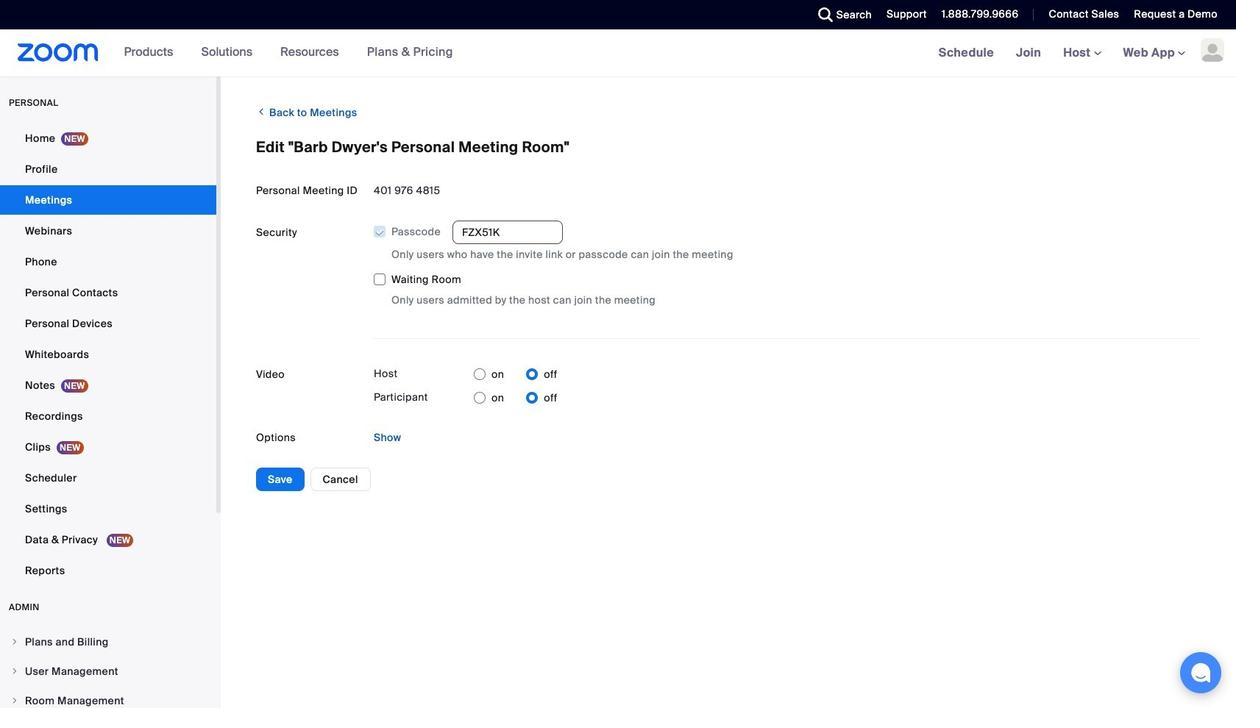 Task type: locate. For each thing, give the bounding box(es) containing it.
right image up right image
[[10, 638, 19, 647]]

None text field
[[452, 221, 563, 244]]

1 menu item from the top
[[0, 628, 216, 656]]

option group
[[474, 363, 557, 386], [474, 386, 557, 410]]

meetings navigation
[[928, 29, 1236, 77]]

right image
[[10, 638, 19, 647], [10, 697, 19, 706]]

1 vertical spatial menu item
[[0, 658, 216, 686]]

2 vertical spatial menu item
[[0, 687, 216, 709]]

banner
[[0, 29, 1236, 77]]

open chat image
[[1190, 663, 1211, 684]]

1 vertical spatial right image
[[10, 697, 19, 706]]

0 vertical spatial right image
[[10, 638, 19, 647]]

2 right image from the top
[[10, 697, 19, 706]]

0 vertical spatial menu item
[[0, 628, 216, 656]]

admin menu menu
[[0, 628, 216, 709]]

menu item
[[0, 628, 216, 656], [0, 658, 216, 686], [0, 687, 216, 709]]

right image down right image
[[10, 697, 19, 706]]

group
[[373, 221, 1201, 308]]



Task type: describe. For each thing, give the bounding box(es) containing it.
profile picture image
[[1201, 38, 1224, 62]]

right image
[[10, 667, 19, 676]]

2 menu item from the top
[[0, 658, 216, 686]]

zoom logo image
[[18, 43, 98, 62]]

2 option group from the top
[[474, 386, 557, 410]]

1 option group from the top
[[474, 363, 557, 386]]

left image
[[256, 104, 267, 119]]

1 right image from the top
[[10, 638, 19, 647]]

personal menu menu
[[0, 124, 216, 587]]

3 menu item from the top
[[0, 687, 216, 709]]

product information navigation
[[98, 29, 464, 77]]



Task type: vqa. For each thing, say whether or not it's contained in the screenshot.
the bottommost right image
yes



